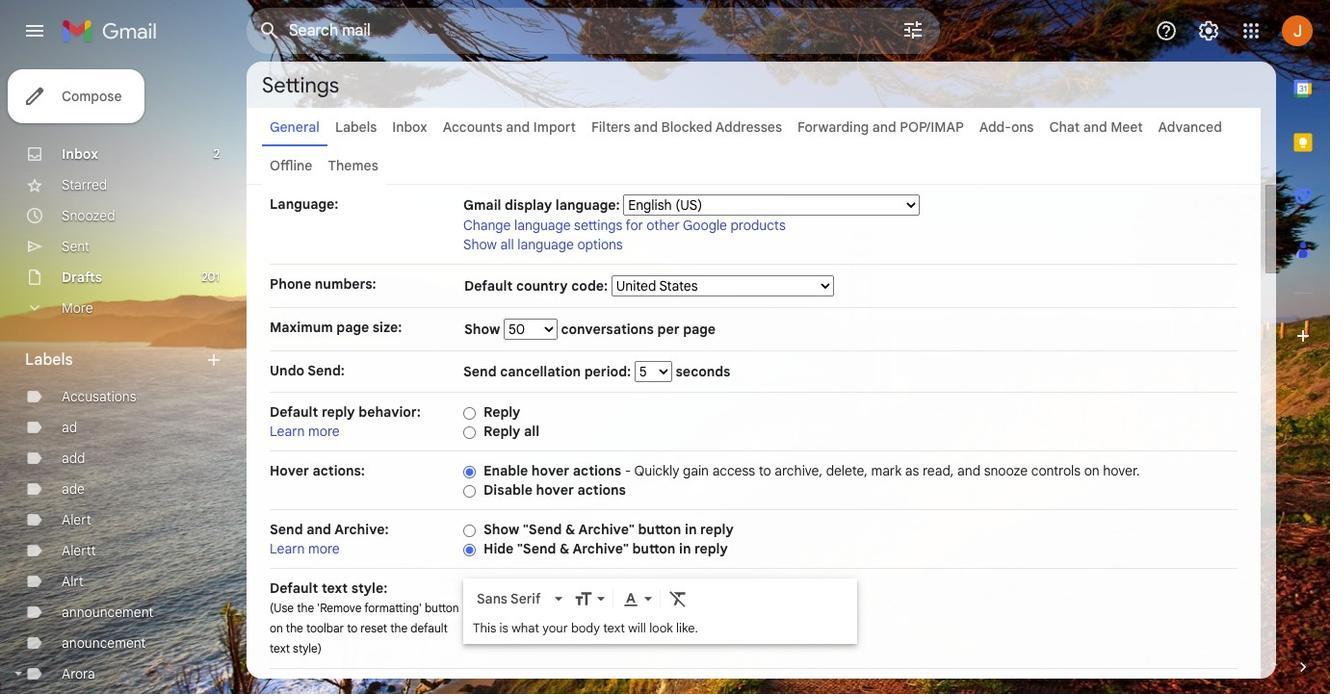 Task type: describe. For each thing, give the bounding box(es) containing it.
starred link
[[62, 176, 107, 194]]

hover for enable
[[532, 462, 569, 480]]

send:
[[308, 362, 345, 380]]

Reply all radio
[[463, 426, 476, 440]]

& for show
[[565, 521, 575, 538]]

and for blocked
[[634, 118, 658, 136]]

main menu image
[[23, 19, 46, 42]]

0 horizontal spatial text
[[270, 641, 290, 656]]

learn for send and archive: learn more
[[270, 540, 305, 558]]

chat and meet link
[[1049, 118, 1143, 136]]

serif
[[511, 591, 541, 608]]

snoozed
[[62, 207, 115, 224]]

what
[[512, 620, 539, 637]]

accusations
[[62, 388, 136, 406]]

hide "send & archive" button in reply
[[484, 540, 728, 558]]

more for and
[[308, 540, 340, 558]]

snooze
[[984, 462, 1028, 480]]

button for hide "send & archive" button in reply
[[632, 540, 676, 558]]

all for reply
[[524, 423, 540, 440]]

hover.
[[1103, 462, 1140, 480]]

button inside the default text style: (use the 'remove formatting' button on the toolbar to reset the default text style)
[[425, 601, 459, 615]]

the right (use
[[297, 601, 314, 615]]

and for pop/imap
[[872, 118, 897, 136]]

body
[[571, 620, 600, 637]]

toolbar
[[306, 621, 344, 636]]

Reply radio
[[463, 406, 476, 421]]

add link
[[62, 450, 85, 467]]

0 vertical spatial language
[[514, 217, 571, 234]]

delete,
[[826, 462, 868, 480]]

labels for labels 'heading'
[[25, 351, 73, 370]]

seconds
[[672, 363, 731, 380]]

enable
[[484, 462, 528, 480]]

hover actions:
[[270, 462, 365, 480]]

and for archive:
[[306, 521, 331, 538]]

themes link
[[328, 157, 378, 174]]

advanced search options image
[[894, 11, 932, 49]]

gmail
[[463, 196, 501, 214]]

all for show
[[500, 236, 514, 253]]

1 vertical spatial text
[[603, 620, 625, 637]]

general
[[270, 118, 320, 136]]

size:
[[373, 319, 402, 336]]

mark
[[871, 462, 902, 480]]

hover
[[270, 462, 309, 480]]

snoozed link
[[62, 207, 115, 224]]

reply for show "send & archive" button in reply
[[700, 521, 734, 538]]

add
[[62, 450, 85, 467]]

blocked
[[661, 118, 712, 136]]

hide
[[484, 540, 514, 558]]

on inside the default text style: (use the 'remove formatting' button on the toolbar to reset the default text style)
[[270, 621, 283, 636]]

archive" for hide
[[573, 540, 629, 558]]

1 horizontal spatial page
[[683, 321, 716, 338]]

general link
[[270, 118, 320, 136]]

learn more link for default
[[270, 423, 340, 440]]

default
[[411, 621, 448, 636]]

show for show "send & archive" button in reply
[[484, 521, 519, 538]]

ad
[[62, 419, 77, 436]]

1 vertical spatial language
[[518, 236, 574, 253]]

language:
[[270, 196, 338, 213]]

Show "Send & Archive" button in reply radio
[[463, 524, 476, 538]]

maximum
[[270, 319, 333, 336]]

controls
[[1031, 462, 1081, 480]]

add-
[[979, 118, 1011, 136]]

will
[[628, 620, 646, 637]]

show all language options
[[463, 236, 623, 253]]

and right read,
[[957, 462, 981, 480]]

inbox for the rightmost inbox link
[[392, 118, 427, 136]]

actions for enable
[[573, 462, 621, 480]]

enable hover actions - quickly gain access to archive, delete, mark as read, and snooze controls on hover.
[[484, 462, 1140, 480]]

for
[[626, 217, 643, 234]]

reply inside default reply behavior: learn more
[[322, 404, 355, 421]]

support image
[[1155, 19, 1178, 42]]

more for reply
[[308, 423, 340, 440]]

like.
[[676, 620, 698, 637]]

0 horizontal spatial inbox link
[[62, 145, 98, 163]]

more button
[[0, 293, 231, 324]]

send for send cancellation period:
[[463, 363, 497, 380]]

alertt
[[62, 542, 96, 560]]

offline
[[270, 157, 312, 174]]

announcement
[[62, 604, 153, 621]]

filters and blocked addresses
[[591, 118, 782, 136]]

drafts link
[[62, 269, 102, 286]]

& for hide
[[560, 540, 570, 558]]

compose button
[[8, 69, 145, 123]]

other
[[647, 217, 680, 234]]

themes
[[328, 157, 378, 174]]

gmail display language:
[[463, 196, 620, 214]]

drafts
[[62, 269, 102, 286]]

show for show all language options
[[463, 236, 497, 253]]

and for import
[[506, 118, 530, 136]]

default text style: (use the 'remove formatting' button on the toolbar to reset the default text style)
[[270, 580, 459, 656]]

default country code:
[[464, 277, 611, 295]]

add-ons link
[[979, 118, 1034, 136]]

anouncement link
[[62, 635, 146, 652]]

labels heading
[[25, 351, 204, 370]]

advanced
[[1158, 118, 1222, 136]]

style:
[[351, 580, 387, 597]]

Disable hover actions radio
[[463, 484, 476, 499]]

phone numbers:
[[270, 275, 376, 293]]

undo send:
[[270, 362, 345, 380]]

actions:
[[313, 462, 365, 480]]

'remove
[[317, 601, 362, 615]]

and for meet
[[1083, 118, 1107, 136]]

send for send and archive: learn more
[[270, 521, 303, 538]]

settings
[[574, 217, 623, 234]]

conversations
[[561, 321, 654, 338]]

the down 'formatting''
[[390, 621, 408, 636]]

default for default country code:
[[464, 277, 513, 295]]

forwarding and pop/imap
[[798, 118, 964, 136]]

gain
[[683, 462, 709, 480]]

archive:
[[334, 521, 389, 538]]

forwarding and pop/imap link
[[798, 118, 964, 136]]

import
[[533, 118, 576, 136]]

button for show "send & archive" button in reply
[[638, 521, 681, 538]]

1 horizontal spatial inbox link
[[392, 118, 427, 136]]

announcement link
[[62, 604, 153, 621]]

formatting'
[[364, 601, 422, 615]]



Task type: locate. For each thing, give the bounding box(es) containing it.
archive"
[[578, 521, 635, 538], [573, 540, 629, 558]]

accounts and import link
[[443, 118, 576, 136]]

hover for disable
[[536, 482, 574, 499]]

is
[[499, 620, 508, 637]]

sans serif option
[[473, 590, 551, 609]]

meet
[[1111, 118, 1143, 136]]

"send right hide
[[517, 540, 556, 558]]

1 vertical spatial actions
[[577, 482, 626, 499]]

1 vertical spatial reply
[[484, 423, 521, 440]]

as
[[905, 462, 919, 480]]

&
[[565, 521, 575, 538], [560, 540, 570, 558]]

gmail image
[[62, 12, 167, 50]]

default for default reply behavior: learn more
[[270, 404, 318, 421]]

learn more link for send
[[270, 540, 340, 558]]

0 vertical spatial inbox link
[[392, 118, 427, 136]]

1 horizontal spatial send
[[463, 363, 497, 380]]

2 reply from the top
[[484, 423, 521, 440]]

archive" down the show "send & archive" button in reply
[[573, 540, 629, 558]]

2 vertical spatial text
[[270, 641, 290, 656]]

and left pop/imap
[[872, 118, 897, 136]]

0 horizontal spatial inbox
[[62, 145, 98, 163]]

sans
[[477, 591, 508, 608]]

style)
[[293, 641, 322, 656]]

0 vertical spatial archive"
[[578, 521, 635, 538]]

your
[[543, 620, 568, 637]]

access
[[712, 462, 755, 480]]

learn up hover
[[270, 423, 305, 440]]

hover
[[532, 462, 569, 480], [536, 482, 574, 499]]

2 learn from the top
[[270, 540, 305, 558]]

arora
[[62, 666, 95, 683]]

reply down send:
[[322, 404, 355, 421]]

Search mail text field
[[289, 21, 848, 40]]

reply up reply all
[[484, 404, 521, 421]]

quickly
[[634, 462, 679, 480]]

advanced link
[[1158, 118, 1222, 136]]

Enable hover actions radio
[[463, 465, 476, 479]]

more
[[62, 300, 93, 317]]

labels inside navigation
[[25, 351, 73, 370]]

Hide "Send & Archive" button in reply radio
[[463, 543, 476, 558]]

2 horizontal spatial text
[[603, 620, 625, 637]]

remove formatting ‪(⌘\)‬ image
[[668, 590, 688, 609]]

0 horizontal spatial send
[[270, 521, 303, 538]]

archive" for show
[[578, 521, 635, 538]]

text left style)
[[270, 641, 290, 656]]

1 horizontal spatial text
[[322, 580, 348, 597]]

compose
[[62, 88, 122, 105]]

disable hover actions
[[484, 482, 626, 499]]

2 vertical spatial reply
[[695, 540, 728, 558]]

send and archive: learn more
[[270, 521, 389, 558]]

inbox up starred "link"
[[62, 145, 98, 163]]

1 vertical spatial &
[[560, 540, 570, 558]]

settings
[[262, 72, 339, 98]]

in for hide "send & archive" button in reply
[[679, 540, 691, 558]]

1 vertical spatial button
[[632, 540, 676, 558]]

1 horizontal spatial all
[[524, 423, 540, 440]]

and right filters
[[634, 118, 658, 136]]

labels navigation
[[0, 62, 247, 694]]

options
[[577, 236, 623, 253]]

language:
[[556, 196, 620, 214]]

accusations link
[[62, 388, 136, 406]]

1 vertical spatial archive"
[[573, 540, 629, 558]]

reply up formatting options toolbar
[[695, 540, 728, 558]]

"send down disable hover actions
[[523, 521, 562, 538]]

in for show "send & archive" button in reply
[[685, 521, 697, 538]]

reply for hide "send & archive" button in reply
[[695, 540, 728, 558]]

2 vertical spatial default
[[270, 580, 318, 597]]

in down gain
[[685, 521, 697, 538]]

more inside send and archive: learn more
[[308, 540, 340, 558]]

0 vertical spatial reply
[[484, 404, 521, 421]]

archive,
[[775, 462, 823, 480]]

0 horizontal spatial page
[[336, 319, 369, 336]]

2 more from the top
[[308, 540, 340, 558]]

inbox for the left inbox link
[[62, 145, 98, 163]]

show up hide
[[484, 521, 519, 538]]

inbox link right labels link
[[392, 118, 427, 136]]

0 vertical spatial more
[[308, 423, 340, 440]]

numbers:
[[315, 275, 376, 293]]

hover right disable
[[536, 482, 574, 499]]

None search field
[[247, 8, 940, 54]]

on down (use
[[270, 621, 283, 636]]

0 vertical spatial all
[[500, 236, 514, 253]]

sans serif
[[477, 591, 541, 608]]

reply right reply all option at the bottom
[[484, 423, 521, 440]]

language down gmail display language: on the left top of the page
[[518, 236, 574, 253]]

page left size:
[[336, 319, 369, 336]]

1 vertical spatial inbox link
[[62, 145, 98, 163]]

on
[[1084, 462, 1100, 480], [270, 621, 283, 636]]

in up remove formatting ‪(⌘\)‬ icon
[[679, 540, 691, 558]]

0 vertical spatial &
[[565, 521, 575, 538]]

send up reply option
[[463, 363, 497, 380]]

1 vertical spatial "send
[[517, 540, 556, 558]]

more down archive:
[[308, 540, 340, 558]]

chat and meet
[[1049, 118, 1143, 136]]

labels up themes
[[335, 118, 377, 136]]

reply down access
[[700, 521, 734, 538]]

0 vertical spatial to
[[759, 462, 771, 480]]

default down undo
[[270, 404, 318, 421]]

text
[[322, 580, 348, 597], [603, 620, 625, 637], [270, 641, 290, 656]]

1 vertical spatial in
[[679, 540, 691, 558]]

reply
[[322, 404, 355, 421], [700, 521, 734, 538], [695, 540, 728, 558]]

arora link
[[62, 666, 95, 683]]

change language settings for other google products
[[463, 217, 786, 234]]

button down the show "send & archive" button in reply
[[632, 540, 676, 558]]

default for default text style: (use the 'remove formatting' button on the toolbar to reset the default text style)
[[270, 580, 318, 597]]

text left 'will'
[[603, 620, 625, 637]]

0 vertical spatial text
[[322, 580, 348, 597]]

products
[[731, 217, 786, 234]]

button up hide "send & archive" button in reply
[[638, 521, 681, 538]]

chat
[[1049, 118, 1080, 136]]

0 vertical spatial labels
[[335, 118, 377, 136]]

reply for reply
[[484, 404, 521, 421]]

1 vertical spatial default
[[270, 404, 318, 421]]

inbox link up starred "link"
[[62, 145, 98, 163]]

more up hover actions:
[[308, 423, 340, 440]]

reply for reply all
[[484, 423, 521, 440]]

0 vertical spatial hover
[[532, 462, 569, 480]]

sent
[[62, 238, 89, 255]]

starred
[[62, 176, 107, 194]]

1 vertical spatial reply
[[700, 521, 734, 538]]

page
[[336, 319, 369, 336], [683, 321, 716, 338]]

accounts
[[443, 118, 503, 136]]

0 vertical spatial learn more link
[[270, 423, 340, 440]]

1 vertical spatial more
[[308, 540, 340, 558]]

formatting options toolbar
[[469, 581, 851, 617]]

alrt link
[[62, 573, 84, 590]]

in
[[685, 521, 697, 538], [679, 540, 691, 558]]

the up style)
[[286, 621, 303, 636]]

alert
[[62, 511, 91, 529]]

button
[[638, 521, 681, 538], [632, 540, 676, 558], [425, 601, 459, 615]]

0 vertical spatial "send
[[523, 521, 562, 538]]

1 vertical spatial inbox
[[62, 145, 98, 163]]

conversations per page
[[558, 321, 716, 338]]

hover up disable hover actions
[[532, 462, 569, 480]]

1 vertical spatial hover
[[536, 482, 574, 499]]

send down hover
[[270, 521, 303, 538]]

0 vertical spatial show
[[463, 236, 497, 253]]

1 more from the top
[[308, 423, 340, 440]]

to left reset
[[347, 621, 358, 636]]

ons
[[1011, 118, 1034, 136]]

page right 'per'
[[683, 321, 716, 338]]

learn for default reply behavior: learn more
[[270, 423, 305, 440]]

show for show
[[464, 321, 504, 338]]

archive" up hide "send & archive" button in reply
[[578, 521, 635, 538]]

0 vertical spatial send
[[463, 363, 497, 380]]

anouncement
[[62, 635, 146, 652]]

1 vertical spatial all
[[524, 423, 540, 440]]

1 reply from the top
[[484, 404, 521, 421]]

1 learn more link from the top
[[270, 423, 340, 440]]

1 vertical spatial show
[[464, 321, 504, 338]]

"send for hide
[[517, 540, 556, 558]]

1 vertical spatial send
[[270, 521, 303, 538]]

1 vertical spatial learn
[[270, 540, 305, 558]]

1 vertical spatial to
[[347, 621, 358, 636]]

default reply behavior: learn more
[[270, 404, 421, 440]]

& up hide "send & archive" button in reply
[[565, 521, 575, 538]]

send inside send and archive: learn more
[[270, 521, 303, 538]]

1 horizontal spatial labels
[[335, 118, 377, 136]]

all down change
[[500, 236, 514, 253]]

0 vertical spatial button
[[638, 521, 681, 538]]

period:
[[584, 363, 631, 380]]

google
[[683, 217, 727, 234]]

reply
[[484, 404, 521, 421], [484, 423, 521, 440]]

search mail image
[[252, 13, 287, 48]]

language
[[514, 217, 571, 234], [518, 236, 574, 253]]

button up default
[[425, 601, 459, 615]]

0 vertical spatial learn
[[270, 423, 305, 440]]

and left import
[[506, 118, 530, 136]]

this is what your body text will look like.
[[473, 620, 698, 637]]

0 vertical spatial inbox
[[392, 118, 427, 136]]

actions
[[573, 462, 621, 480], [577, 482, 626, 499]]

learn more link down archive:
[[270, 540, 340, 558]]

reset
[[361, 621, 387, 636]]

0 vertical spatial default
[[464, 277, 513, 295]]

1 vertical spatial on
[[270, 621, 283, 636]]

inbox
[[392, 118, 427, 136], [62, 145, 98, 163]]

0 vertical spatial actions
[[573, 462, 621, 480]]

learn inside send and archive: learn more
[[270, 540, 305, 558]]

"send for show
[[523, 521, 562, 538]]

country
[[516, 277, 568, 295]]

show down change
[[463, 236, 497, 253]]

1 vertical spatial learn more link
[[270, 540, 340, 558]]

actions for disable
[[577, 482, 626, 499]]

default inside the default text style: (use the 'remove formatting' button on the toolbar to reset the default text style)
[[270, 580, 318, 597]]

learn up (use
[[270, 540, 305, 558]]

1 vertical spatial labels
[[25, 351, 73, 370]]

1 horizontal spatial to
[[759, 462, 771, 480]]

filters
[[591, 118, 630, 136]]

all up enable at the bottom left of page
[[524, 423, 540, 440]]

2
[[213, 146, 220, 161]]

sent link
[[62, 238, 89, 255]]

0 horizontal spatial labels
[[25, 351, 73, 370]]

1 horizontal spatial inbox
[[392, 118, 427, 136]]

-
[[625, 462, 631, 480]]

0 vertical spatial reply
[[322, 404, 355, 421]]

0 horizontal spatial on
[[270, 621, 283, 636]]

default left country
[[464, 277, 513, 295]]

show down default country code:
[[464, 321, 504, 338]]

alrt
[[62, 573, 84, 590]]

2 vertical spatial button
[[425, 601, 459, 615]]

default
[[464, 277, 513, 295], [270, 404, 318, 421], [270, 580, 318, 597]]

settings image
[[1197, 19, 1220, 42]]

and left archive:
[[306, 521, 331, 538]]

2 vertical spatial show
[[484, 521, 519, 538]]

0 vertical spatial in
[[685, 521, 697, 538]]

default inside default reply behavior: learn more
[[270, 404, 318, 421]]

0 horizontal spatial to
[[347, 621, 358, 636]]

ade link
[[62, 481, 85, 498]]

ad link
[[62, 419, 77, 436]]

alertt link
[[62, 542, 96, 560]]

to inside the default text style: (use the 'remove formatting' button on the toolbar to reset the default text style)
[[347, 621, 358, 636]]

per
[[657, 321, 680, 338]]

0 vertical spatial on
[[1084, 462, 1100, 480]]

filters and blocked addresses link
[[591, 118, 782, 136]]

learn more link up hover actions:
[[270, 423, 340, 440]]

text up 'remove
[[322, 580, 348, 597]]

1 horizontal spatial on
[[1084, 462, 1100, 480]]

language up 'show all language options'
[[514, 217, 571, 234]]

inbox inside labels navigation
[[62, 145, 98, 163]]

show
[[463, 236, 497, 253], [464, 321, 504, 338], [484, 521, 519, 538]]

reply all
[[484, 423, 540, 440]]

show all language options link
[[463, 236, 623, 253]]

more inside default reply behavior: learn more
[[308, 423, 340, 440]]

and right chat
[[1083, 118, 1107, 136]]

inbox right labels link
[[392, 118, 427, 136]]

0 horizontal spatial all
[[500, 236, 514, 253]]

201
[[202, 270, 220, 284]]

default up (use
[[270, 580, 318, 597]]

tab list
[[1276, 62, 1330, 625]]

phone
[[270, 275, 311, 293]]

and inside send and archive: learn more
[[306, 521, 331, 538]]

labels for labels link
[[335, 118, 377, 136]]

2 learn more link from the top
[[270, 540, 340, 558]]

actions left -
[[573, 462, 621, 480]]

on left 'hover.'
[[1084, 462, 1100, 480]]

to right access
[[759, 462, 771, 480]]

learn inside default reply behavior: learn more
[[270, 423, 305, 440]]

learn more link
[[270, 423, 340, 440], [270, 540, 340, 558]]

labels link
[[335, 118, 377, 136]]

the
[[297, 601, 314, 615], [286, 621, 303, 636], [390, 621, 408, 636]]

1 learn from the top
[[270, 423, 305, 440]]

& down the show "send & archive" button in reply
[[560, 540, 570, 558]]

actions down -
[[577, 482, 626, 499]]

labels down more
[[25, 351, 73, 370]]



Task type: vqa. For each thing, say whether or not it's contained in the screenshot.
style)
yes



